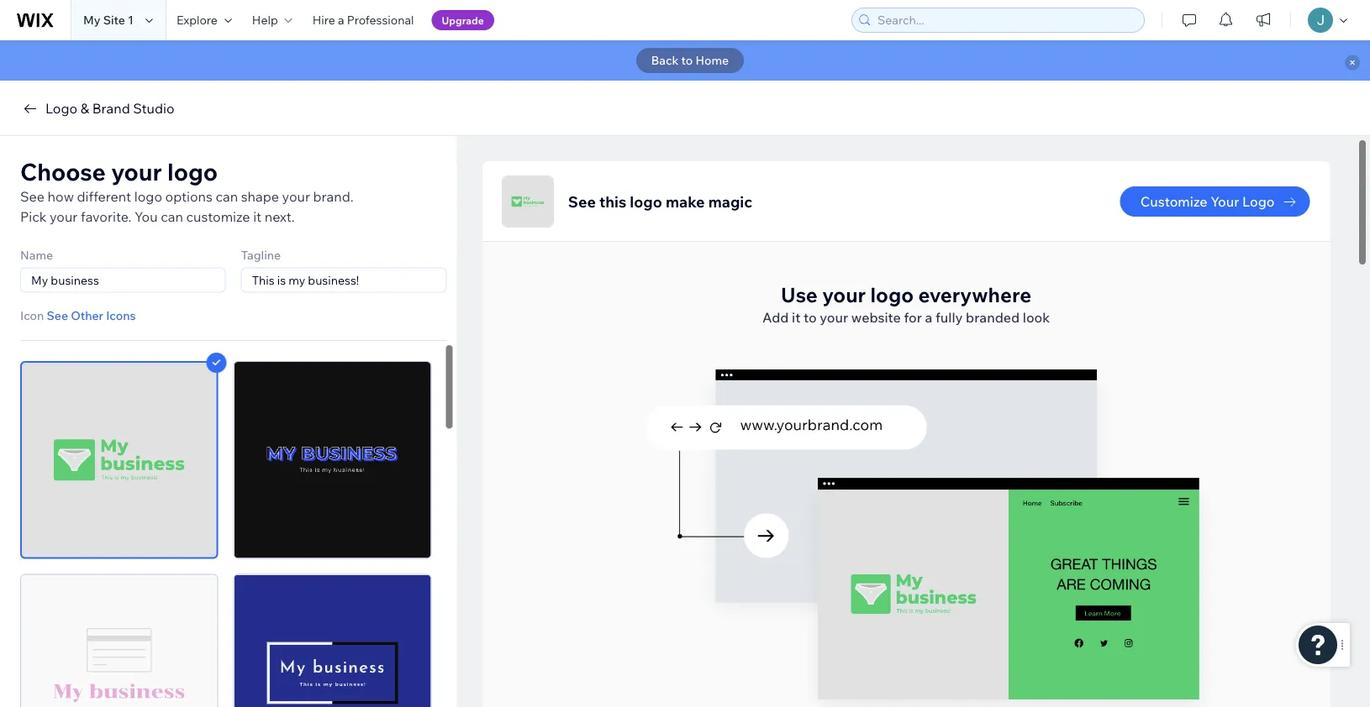 Task type: vqa. For each thing, say whether or not it's contained in the screenshot.
Billing
no



Task type: locate. For each thing, give the bounding box(es) containing it.
a
[[338, 13, 344, 27], [925, 309, 932, 326]]

to
[[681, 53, 693, 68], [803, 309, 816, 326]]

options
[[165, 188, 213, 205]]

0 horizontal spatial see
[[20, 188, 45, 205]]

my site 1
[[83, 13, 134, 27]]

0 vertical spatial to
[[681, 53, 693, 68]]

logo right your
[[1242, 193, 1274, 210]]

1 vertical spatial a
[[925, 309, 932, 326]]

to down use
[[803, 309, 816, 326]]

hire
[[312, 13, 335, 27]]

logo & brand studio button
[[20, 98, 175, 119]]

logo left &
[[45, 100, 77, 117]]

0 vertical spatial a
[[338, 13, 344, 27]]

0 vertical spatial logo
[[45, 100, 77, 117]]

help button
[[242, 0, 302, 40]]

your left website
[[819, 309, 848, 326]]

customize
[[186, 208, 250, 225]]

logo right this
[[629, 192, 662, 211]]

logo inside the use your logo everywhere add it to your website for a fully branded look
[[870, 282, 913, 308]]

back to home
[[651, 53, 729, 68]]

logo
[[45, 100, 77, 117], [1242, 193, 1274, 210]]

it right add
[[791, 309, 800, 326]]

everywhere
[[918, 282, 1031, 308]]

a right for
[[925, 309, 932, 326]]

0 vertical spatial can
[[216, 188, 238, 205]]

&
[[80, 100, 89, 117]]

your
[[111, 157, 162, 186], [282, 188, 310, 205], [50, 208, 78, 225], [822, 282, 865, 308], [819, 309, 848, 326]]

logo & brand studio
[[45, 100, 175, 117]]

0 horizontal spatial logo
[[45, 100, 77, 117]]

your up website
[[822, 282, 865, 308]]

brand
[[92, 100, 130, 117]]

1 horizontal spatial it
[[791, 309, 800, 326]]

1
[[128, 13, 134, 27]]

choose
[[20, 157, 106, 186]]

your up next.
[[282, 188, 310, 205]]

1 vertical spatial can
[[161, 208, 183, 225]]

help
[[252, 13, 278, 27]]

1 horizontal spatial a
[[925, 309, 932, 326]]

logo for use
[[870, 282, 913, 308]]

my
[[83, 13, 100, 27]]

1 vertical spatial it
[[791, 309, 800, 326]]

logo
[[167, 157, 218, 186], [134, 188, 162, 205], [629, 192, 662, 211], [870, 282, 913, 308]]

can up customize
[[216, 188, 238, 205]]

logo up options
[[167, 157, 218, 186]]

back to home alert
[[0, 40, 1370, 81]]

can right you
[[161, 208, 183, 225]]

see right icon
[[47, 308, 68, 323]]

to right back
[[681, 53, 693, 68]]

next.
[[265, 208, 295, 225]]

Search... field
[[873, 8, 1139, 32]]

it inside the use your logo everywhere add it to your website for a fully branded look
[[791, 309, 800, 326]]

magic
[[708, 192, 752, 211]]

1 vertical spatial logo
[[1242, 193, 1274, 210]]

0 vertical spatial it
[[253, 208, 262, 225]]

icon see other icons
[[20, 308, 136, 323]]

your
[[1210, 193, 1239, 210]]

1 horizontal spatial logo
[[1242, 193, 1274, 210]]

this
[[599, 192, 626, 211]]

0 horizontal spatial it
[[253, 208, 262, 225]]

None field
[[26, 269, 220, 292], [247, 269, 441, 292], [26, 269, 220, 292], [247, 269, 441, 292]]

pick
[[20, 208, 47, 225]]

can
[[216, 188, 238, 205], [161, 208, 183, 225]]

1 vertical spatial to
[[803, 309, 816, 326]]

see left this
[[568, 192, 595, 211]]

it
[[253, 208, 262, 225], [791, 309, 800, 326]]

logo up website
[[870, 282, 913, 308]]

for
[[904, 309, 922, 326]]

different
[[77, 188, 131, 205]]

0 horizontal spatial to
[[681, 53, 693, 68]]

it down "shape"
[[253, 208, 262, 225]]

a right hire
[[338, 13, 344, 27]]

see
[[20, 188, 45, 205], [568, 192, 595, 211], [47, 308, 68, 323]]

your up different
[[111, 157, 162, 186]]

site
[[103, 13, 125, 27]]

0 horizontal spatial can
[[161, 208, 183, 225]]

1 horizontal spatial to
[[803, 309, 816, 326]]

upgrade
[[442, 14, 484, 26]]

use
[[780, 282, 817, 308]]

2 horizontal spatial see
[[568, 192, 595, 211]]

professional
[[347, 13, 414, 27]]

see this logo make magic
[[568, 192, 752, 211]]

see up pick
[[20, 188, 45, 205]]

look
[[1022, 309, 1050, 326]]



Task type: describe. For each thing, give the bounding box(es) containing it.
it inside choose your logo see how different logo options can shape your brand. pick your favorite. you can customize it next.
[[253, 208, 262, 225]]

logo for choose
[[167, 157, 218, 186]]

icon
[[20, 308, 44, 323]]

add
[[762, 309, 788, 326]]

make
[[665, 192, 704, 211]]

1 horizontal spatial can
[[216, 188, 238, 205]]

favorite.
[[81, 208, 131, 225]]

logo inside 'button'
[[1242, 193, 1274, 210]]

choose your logo see how different logo options can shape your brand. pick your favorite. you can customize it next.
[[20, 157, 354, 225]]

fully
[[935, 309, 962, 326]]

see inside choose your logo see how different logo options can shape your brand. pick your favorite. you can customize it next.
[[20, 188, 45, 205]]

branded
[[965, 309, 1019, 326]]

your down the how
[[50, 208, 78, 225]]

icons
[[106, 308, 136, 323]]

customize your logo button
[[1120, 187, 1310, 217]]

back
[[651, 53, 679, 68]]

customize
[[1140, 193, 1207, 210]]

you
[[134, 208, 158, 225]]

1 horizontal spatial see
[[47, 308, 68, 323]]

to inside button
[[681, 53, 693, 68]]

website
[[851, 309, 900, 326]]

tagline
[[241, 248, 281, 262]]

name
[[20, 248, 53, 262]]

brand.
[[313, 188, 354, 205]]

back to home button
[[636, 48, 744, 73]]

how
[[48, 188, 74, 205]]

see other icons button
[[47, 308, 136, 324]]

upgrade button
[[432, 10, 494, 30]]

studio
[[133, 100, 175, 117]]

logo for see
[[629, 192, 662, 211]]

to inside the use your logo everywhere add it to your website for a fully branded look
[[803, 309, 816, 326]]

customize your logo
[[1140, 193, 1274, 210]]

logo inside button
[[45, 100, 77, 117]]

0 horizontal spatial a
[[338, 13, 344, 27]]

hire a professional
[[312, 13, 414, 27]]

use your logo everywhere add it to your website for a fully branded look
[[762, 282, 1050, 326]]

explore
[[176, 13, 218, 27]]

a inside the use your logo everywhere add it to your website for a fully branded look
[[925, 309, 932, 326]]

other
[[71, 308, 103, 323]]

hire a professional link
[[302, 0, 424, 40]]

logo up you
[[134, 188, 162, 205]]

shape
[[241, 188, 279, 205]]

home
[[696, 53, 729, 68]]



